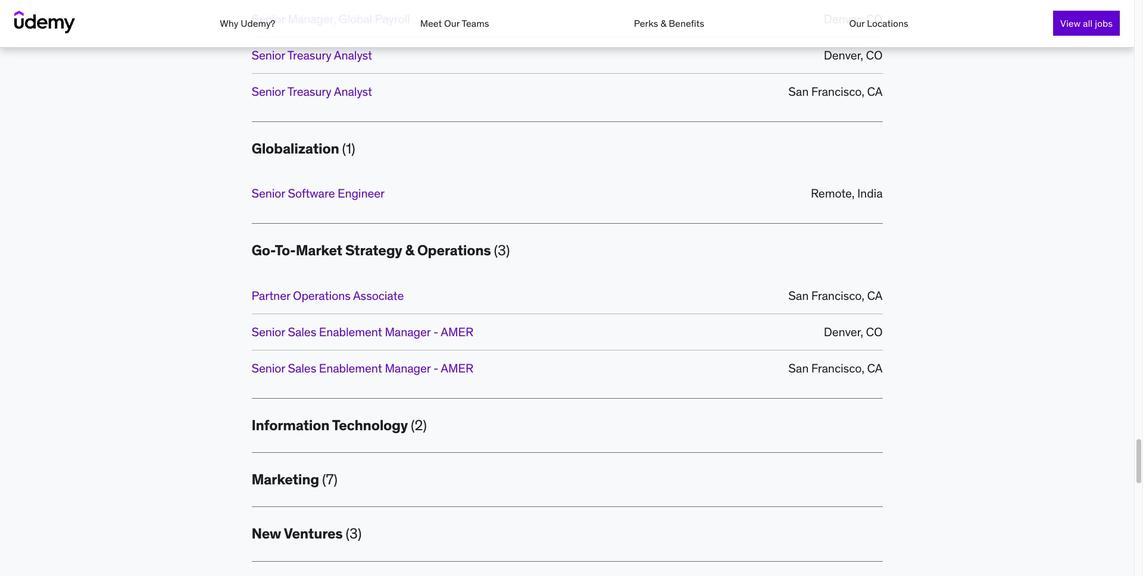 Task type: describe. For each thing, give the bounding box(es) containing it.
enablement for denver, co
[[319, 324, 382, 339]]

udemy?
[[241, 17, 275, 29]]

new
[[252, 525, 281, 544]]

ca for denver, co
[[868, 84, 883, 99]]

view all jobs link
[[1054, 11, 1120, 36]]

software
[[288, 186, 335, 201]]

meet our teams
[[420, 17, 489, 29]]

san for denver, co
[[789, 84, 809, 99]]

enablement for san francisco, ca
[[319, 361, 382, 376]]

globalization
[[252, 139, 339, 158]]

payroll
[[375, 11, 410, 26]]

co for denver, co
[[866, 48, 883, 62]]

treasury for denver, co
[[288, 48, 332, 62]]

2 ca from the top
[[868, 288, 883, 303]]

denver, co for francisco,
[[824, 324, 883, 339]]

remote, india
[[811, 186, 883, 201]]

2 our from the left
[[850, 17, 865, 29]]

analyst for san francisco, ca
[[334, 84, 372, 99]]

manager for san
[[385, 361, 431, 376]]

perks & benefits
[[634, 17, 705, 29]]

senior software engineer
[[252, 186, 385, 201]]

marketing
[[252, 471, 319, 489]]

1 horizontal spatial &
[[661, 17, 667, 29]]

5 senior from the top
[[252, 324, 285, 339]]

technology
[[332, 416, 408, 435]]

marketing (7)
[[252, 471, 338, 489]]

2 senior from the top
[[252, 48, 285, 62]]

manager,
[[288, 11, 336, 26]]

amer for denver, co
[[441, 324, 474, 339]]

senior sales enablement manager - amer for san francisco, ca
[[252, 361, 474, 376]]

meet
[[420, 17, 442, 29]]

1 denver, from the top
[[824, 11, 864, 26]]

1 senior from the top
[[252, 11, 285, 26]]

senior treasury analyst for denver, co
[[252, 48, 372, 62]]

denver, for francisco,
[[824, 324, 864, 339]]

meet our teams link
[[420, 17, 489, 29]]

view
[[1061, 17, 1081, 29]]

sales for denver, co
[[288, 324, 316, 339]]

perks
[[634, 17, 659, 29]]

sales for san francisco, ca
[[288, 361, 316, 376]]

amer for san francisco, ca
[[441, 361, 474, 376]]

(7)
[[322, 471, 338, 489]]

benefits
[[669, 17, 705, 29]]

0 vertical spatial operations
[[417, 241, 491, 260]]

- for denver, co
[[434, 324, 439, 339]]

1 denver, co from the top
[[824, 11, 883, 26]]

partner
[[252, 288, 290, 303]]

global
[[339, 11, 372, 26]]

co for san francisco, ca
[[866, 324, 883, 339]]

our locations
[[850, 17, 909, 29]]

san francisco, ca for denver,
[[789, 84, 883, 99]]



Task type: vqa. For each thing, say whether or not it's contained in the screenshot.
fifth SENIOR from the bottom
yes



Task type: locate. For each thing, give the bounding box(es) containing it.
go-to-market strategy & operations (3)
[[252, 241, 510, 260]]

0 horizontal spatial our
[[444, 17, 460, 29]]

perks & benefits link
[[634, 17, 705, 29]]

2 manager from the top
[[385, 361, 431, 376]]

0 vertical spatial -
[[434, 324, 439, 339]]

1 vertical spatial analyst
[[334, 84, 372, 99]]

1 vertical spatial co
[[866, 48, 883, 62]]

ventures
[[284, 525, 343, 544]]

information technology (2)
[[252, 416, 427, 435]]

1 vertical spatial enablement
[[319, 361, 382, 376]]

treasury down manager,
[[288, 48, 332, 62]]

engineer
[[338, 186, 385, 201]]

associate
[[353, 288, 404, 303]]

view all jobs
[[1061, 17, 1113, 29]]

enablement
[[319, 324, 382, 339], [319, 361, 382, 376]]

- for san francisco, ca
[[434, 361, 439, 376]]

2 vertical spatial denver, co
[[824, 324, 883, 339]]

treasury for san francisco, ca
[[288, 84, 332, 99]]

manager
[[385, 324, 431, 339], [385, 361, 431, 376]]

0 vertical spatial sales
[[288, 324, 316, 339]]

our
[[444, 17, 460, 29], [850, 17, 865, 29]]

san francisco, ca for san
[[789, 361, 883, 376]]

0 vertical spatial denver,
[[824, 11, 864, 26]]

2 amer from the top
[[441, 361, 474, 376]]

2 francisco, from the top
[[812, 288, 865, 303]]

manager for denver,
[[385, 324, 431, 339]]

1 treasury from the top
[[288, 48, 332, 62]]

1 enablement from the top
[[319, 324, 382, 339]]

go-
[[252, 241, 275, 260]]

2 enablement from the top
[[319, 361, 382, 376]]

locations
[[867, 17, 909, 29]]

senior treasury analyst down manager,
[[252, 48, 372, 62]]

denver, for co
[[824, 48, 864, 62]]

2 analyst from the top
[[334, 84, 372, 99]]

1 senior treasury analyst from the top
[[252, 48, 372, 62]]

francisco,
[[812, 84, 865, 99], [812, 288, 865, 303], [812, 361, 865, 376]]

san for san francisco, ca
[[789, 361, 809, 376]]

analyst for denver, co
[[334, 48, 372, 62]]

1 co from the top
[[866, 11, 883, 26]]

1 our from the left
[[444, 17, 460, 29]]

1 vertical spatial ca
[[868, 288, 883, 303]]

san francisco, ca
[[789, 84, 883, 99], [789, 288, 883, 303], [789, 361, 883, 376]]

3 senior from the top
[[252, 84, 285, 99]]

ca
[[868, 84, 883, 99], [868, 288, 883, 303], [868, 361, 883, 376]]

1 manager from the top
[[385, 324, 431, 339]]

3 san from the top
[[789, 361, 809, 376]]

why
[[220, 17, 238, 29]]

1 vertical spatial san
[[789, 288, 809, 303]]

4 senior from the top
[[252, 186, 285, 201]]

2 vertical spatial co
[[866, 324, 883, 339]]

1 vertical spatial senior sales enablement manager - amer
[[252, 361, 474, 376]]

1 san from the top
[[789, 84, 809, 99]]

why udemy?
[[220, 17, 275, 29]]

(1)
[[342, 139, 355, 158]]

amer
[[441, 324, 474, 339], [441, 361, 474, 376]]

ca for san francisco, ca
[[868, 361, 883, 376]]

senior sales enablement manager - amer
[[252, 324, 474, 339], [252, 361, 474, 376]]

0 vertical spatial treasury
[[288, 48, 332, 62]]

analyst
[[334, 48, 372, 62], [334, 84, 372, 99]]

2 vertical spatial ca
[[868, 361, 883, 376]]

senior treasury analyst for san francisco, ca
[[252, 84, 372, 99]]

1 amer from the top
[[441, 324, 474, 339]]

sales down partner operations associate on the left of page
[[288, 324, 316, 339]]

all
[[1084, 17, 1093, 29]]

0 vertical spatial amer
[[441, 324, 474, 339]]

udemy image
[[14, 11, 75, 33]]

1 vertical spatial denver,
[[824, 48, 864, 62]]

0 vertical spatial senior treasury analyst
[[252, 48, 372, 62]]

teams
[[462, 17, 489, 29]]

(2)
[[411, 416, 427, 435]]

(3)
[[494, 241, 510, 260], [346, 525, 362, 544]]

denver, co for co
[[824, 48, 883, 62]]

0 vertical spatial san francisco, ca
[[789, 84, 883, 99]]

market
[[296, 241, 342, 260]]

1 vertical spatial &
[[405, 241, 414, 260]]

senior sales enablement manager - amer down associate
[[252, 324, 474, 339]]

1 analyst from the top
[[334, 48, 372, 62]]

denver,
[[824, 11, 864, 26], [824, 48, 864, 62], [824, 324, 864, 339]]

manager down associate
[[385, 324, 431, 339]]

1 senior sales enablement manager - amer from the top
[[252, 324, 474, 339]]

2 senior treasury analyst from the top
[[252, 84, 372, 99]]

0 vertical spatial senior sales enablement manager - amer
[[252, 324, 474, 339]]

0 vertical spatial co
[[866, 11, 883, 26]]

3 co from the top
[[866, 324, 883, 339]]

2 senior sales enablement manager - amer from the top
[[252, 361, 474, 376]]

2 vertical spatial francisco,
[[812, 361, 865, 376]]

treasury up globalization (1)
[[288, 84, 332, 99]]

0 vertical spatial ca
[[868, 84, 883, 99]]

0 vertical spatial analyst
[[334, 48, 372, 62]]

senior sales enablement manager - amer up technology
[[252, 361, 474, 376]]

0 vertical spatial manager
[[385, 324, 431, 339]]

&
[[661, 17, 667, 29], [405, 241, 414, 260]]

senior treasury analyst up globalization (1)
[[252, 84, 372, 99]]

remote,
[[811, 186, 855, 201]]

3 denver, from the top
[[824, 324, 864, 339]]

analyst up (1)
[[334, 84, 372, 99]]

1 horizontal spatial operations
[[417, 241, 491, 260]]

sales up information
[[288, 361, 316, 376]]

-
[[434, 324, 439, 339], [434, 361, 439, 376]]

enablement up information technology (2) at the bottom left
[[319, 361, 382, 376]]

senior
[[252, 11, 285, 26], [252, 48, 285, 62], [252, 84, 285, 99], [252, 186, 285, 201], [252, 324, 285, 339], [252, 361, 285, 376]]

manager up (2)
[[385, 361, 431, 376]]

senior treasury analyst
[[252, 48, 372, 62], [252, 84, 372, 99]]

sales
[[288, 324, 316, 339], [288, 361, 316, 376]]

francisco, for denver,
[[812, 84, 865, 99]]

1 ca from the top
[[868, 84, 883, 99]]

2 san francisco, ca from the top
[[789, 288, 883, 303]]

2 - from the top
[[434, 361, 439, 376]]

0 horizontal spatial &
[[405, 241, 414, 260]]

0 vertical spatial enablement
[[319, 324, 382, 339]]

3 denver, co from the top
[[824, 324, 883, 339]]

enablement down partner operations associate on the left of page
[[319, 324, 382, 339]]

0 horizontal spatial (3)
[[346, 525, 362, 544]]

new ventures (3)
[[252, 525, 362, 544]]

2 vertical spatial san francisco, ca
[[789, 361, 883, 376]]

partner operations associate
[[252, 288, 404, 303]]

co
[[866, 11, 883, 26], [866, 48, 883, 62], [866, 324, 883, 339]]

& right strategy in the left of the page
[[405, 241, 414, 260]]

analyst down "global"
[[334, 48, 372, 62]]

2 treasury from the top
[[288, 84, 332, 99]]

2 vertical spatial san
[[789, 361, 809, 376]]

3 san francisco, ca from the top
[[789, 361, 883, 376]]

india
[[858, 186, 883, 201]]

our right meet
[[444, 17, 460, 29]]

1 horizontal spatial our
[[850, 17, 865, 29]]

1 vertical spatial treasury
[[288, 84, 332, 99]]

2 sales from the top
[[288, 361, 316, 376]]

2 co from the top
[[866, 48, 883, 62]]

3 ca from the top
[[868, 361, 883, 376]]

francisco, for san
[[812, 361, 865, 376]]

1 - from the top
[[434, 324, 439, 339]]

senior manager, global payroll
[[252, 11, 410, 26]]

6 senior from the top
[[252, 361, 285, 376]]

0 vertical spatial &
[[661, 17, 667, 29]]

to-
[[275, 241, 296, 260]]

information
[[252, 416, 330, 435]]

1 san francisco, ca from the top
[[789, 84, 883, 99]]

1 vertical spatial (3)
[[346, 525, 362, 544]]

1 vertical spatial operations
[[293, 288, 351, 303]]

san
[[789, 84, 809, 99], [789, 288, 809, 303], [789, 361, 809, 376]]

senior sales enablement manager - amer for denver, co
[[252, 324, 474, 339]]

0 vertical spatial (3)
[[494, 241, 510, 260]]

treasury
[[288, 48, 332, 62], [288, 84, 332, 99]]

1 vertical spatial sales
[[288, 361, 316, 376]]

2 denver, co from the top
[[824, 48, 883, 62]]

1 vertical spatial -
[[434, 361, 439, 376]]

why udemy? link
[[220, 17, 275, 29]]

our locations link
[[850, 17, 909, 29]]

0 horizontal spatial operations
[[293, 288, 351, 303]]

0 vertical spatial denver, co
[[824, 11, 883, 26]]

2 san from the top
[[789, 288, 809, 303]]

1 vertical spatial francisco,
[[812, 288, 865, 303]]

1 vertical spatial san francisco, ca
[[789, 288, 883, 303]]

strategy
[[345, 241, 402, 260]]

2 denver, from the top
[[824, 48, 864, 62]]

1 sales from the top
[[288, 324, 316, 339]]

1 vertical spatial senior treasury analyst
[[252, 84, 372, 99]]

1 vertical spatial manager
[[385, 361, 431, 376]]

1 vertical spatial amer
[[441, 361, 474, 376]]

operations
[[417, 241, 491, 260], [293, 288, 351, 303]]

jobs
[[1095, 17, 1113, 29]]

denver, co
[[824, 11, 883, 26], [824, 48, 883, 62], [824, 324, 883, 339]]

1 francisco, from the top
[[812, 84, 865, 99]]

2 vertical spatial denver,
[[824, 324, 864, 339]]

1 horizontal spatial (3)
[[494, 241, 510, 260]]

1 vertical spatial denver, co
[[824, 48, 883, 62]]

our left locations
[[850, 17, 865, 29]]

0 vertical spatial san
[[789, 84, 809, 99]]

globalization (1)
[[252, 139, 355, 158]]

3 francisco, from the top
[[812, 361, 865, 376]]

& right perks
[[661, 17, 667, 29]]

0 vertical spatial francisco,
[[812, 84, 865, 99]]



